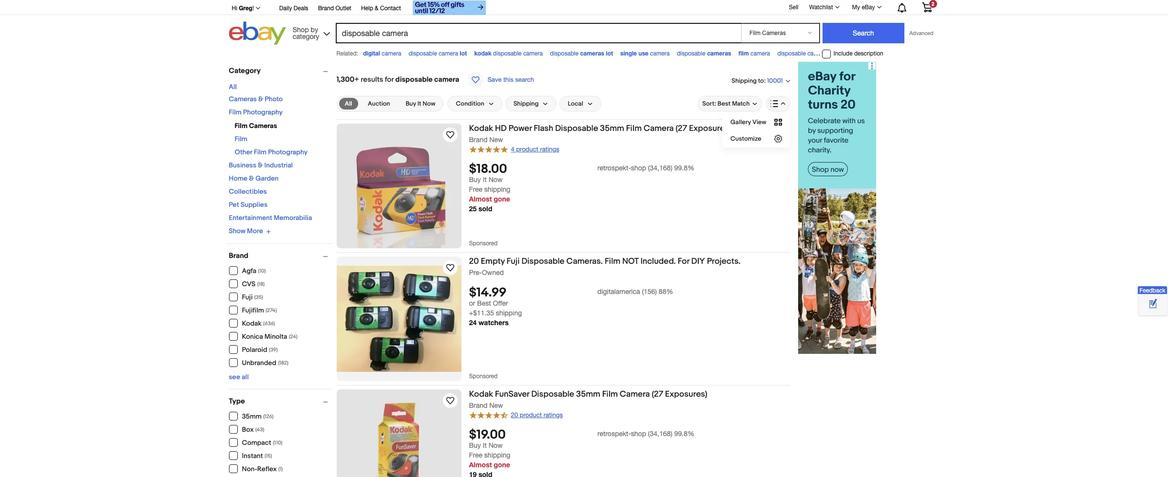 Task type: describe. For each thing, give the bounding box(es) containing it.
20 for empty
[[469, 257, 479, 267]]

0 vertical spatial all
[[229, 83, 237, 91]]

(27 inside kodak funsaver disposable 35mm film camera (27 exposures) brand new
[[652, 390, 664, 400]]

shipping for $19.00
[[485, 452, 511, 460]]

brand outlet
[[318, 5, 351, 12]]

(35)
[[254, 295, 263, 301]]

(274)
[[266, 308, 277, 314]]

almost for $18.00
[[469, 195, 492, 203]]

free for $18.00
[[469, 186, 483, 193]]

lot for camera
[[460, 50, 467, 57]]

88%
[[659, 288, 674, 296]]

new inside kodak funsaver disposable 35mm film camera (27 exposures) brand new
[[490, 402, 503, 410]]

4 product ratings
[[511, 146, 560, 153]]

film inside kodak hd power flash disposable 35mm film camera (27 exposures) brand new
[[626, 124, 642, 134]]

kodak funsaver disposable 35mm film camera (27 exposures) image
[[337, 390, 462, 478]]

shop for $19.00
[[631, 430, 647, 438]]

buy it now link
[[400, 98, 441, 110]]

lot for cameras
[[606, 50, 613, 57]]

buy for $18.00
[[469, 176, 481, 184]]

compact
[[242, 439, 271, 448]]

description
[[855, 50, 884, 57]]

deals
[[294, 5, 308, 12]]

0 vertical spatial it
[[418, 100, 422, 108]]

local
[[568, 100, 584, 108]]

0 vertical spatial cameras
[[229, 95, 257, 103]]

$18.00
[[469, 162, 507, 177]]

:
[[764, 77, 766, 85]]

home
[[229, 175, 248, 183]]

show more button
[[229, 227, 271, 236]]

search
[[516, 76, 534, 83]]

polaroid
[[242, 346, 267, 354]]

brand inside kodak hd power flash disposable 35mm film camera (27 exposures) brand new
[[469, 136, 488, 144]]

+$11.35
[[469, 310, 494, 318]]

10001
[[768, 77, 783, 85]]

brand button
[[229, 251, 332, 261]]

25
[[469, 205, 477, 213]]

results
[[361, 75, 383, 84]]

35mm inside kodak hd power flash disposable 35mm film camera (27 exposures) brand new
[[600, 124, 625, 134]]

camera inside "digital camera"
[[382, 50, 401, 57]]

camera down disposable camera lot at the top left of the page
[[434, 75, 460, 84]]

shop for $18.00
[[631, 164, 647, 172]]

35mm inside kodak funsaver disposable 35mm film camera (27 exposures) brand new
[[577, 390, 601, 400]]

24
[[469, 319, 477, 327]]

fuji inside 20 empty fuji disposable cameras. film not included. for diy projects. pre-owned
[[507, 257, 520, 267]]

instant
[[242, 452, 263, 461]]

All selected text field
[[345, 99, 352, 108]]

fujifilm
[[242, 307, 264, 315]]

0 horizontal spatial all link
[[229, 83, 237, 91]]

& for photo
[[258, 95, 263, 103]]

entertainment
[[229, 214, 272, 222]]

not
[[623, 257, 639, 267]]

retrospekt-shop (34,168) 99.8% buy it now free shipping almost gone 25 sold
[[469, 164, 695, 213]]

shop by category
[[293, 26, 319, 40]]

disposable right for
[[396, 75, 433, 84]]

2 vertical spatial 35mm
[[242, 413, 262, 421]]

!
[[253, 5, 254, 12]]

use
[[639, 50, 649, 57]]

watchlist link
[[804, 1, 844, 13]]

0 horizontal spatial fuji
[[242, 294, 253, 302]]

(39)
[[269, 347, 278, 354]]

see
[[229, 373, 240, 382]]

non-reflex (1)
[[242, 466, 283, 474]]

20 for product
[[511, 412, 518, 419]]

& right home
[[249, 175, 254, 183]]

business & industrial home & garden collectibles pet supplies entertainment memorabilia
[[229, 161, 312, 222]]

show
[[229, 227, 246, 236]]

shipping for $18.00
[[485, 186, 511, 193]]

advanced
[[910, 30, 934, 36]]

brand up agfa
[[229, 251, 249, 261]]

gone for $18.00
[[494, 195, 510, 203]]

account navigation
[[226, 0, 940, 17]]

& for contact
[[375, 5, 379, 12]]

included.
[[641, 257, 676, 267]]

retrospekt- for $19.00
[[598, 430, 631, 438]]

hi
[[232, 5, 237, 12]]

exposures) inside kodak funsaver disposable 35mm film camera (27 exposures) brand new
[[665, 390, 708, 400]]

99.8% for $18.00
[[675, 164, 695, 172]]

owned
[[482, 269, 504, 277]]

Search for anything text field
[[337, 24, 740, 42]]

sort: best match button
[[698, 96, 762, 112]]

kodak hd power flash disposable 35mm film camera (27 exposures) image
[[337, 124, 462, 249]]

it for $19.00
[[483, 442, 487, 450]]

shipping for shipping to : 10001
[[732, 77, 757, 85]]

konica minolta (24)
[[242, 333, 298, 341]]

film link
[[235, 135, 248, 143]]

unbranded
[[242, 359, 277, 368]]

camera inside kodak disposable camera
[[524, 50, 543, 57]]

4 product ratings link
[[469, 145, 560, 153]]

disposable inside used disposable
[[863, 50, 892, 57]]

condition
[[456, 100, 485, 108]]

get an extra 15% off image
[[413, 0, 486, 15]]

for
[[385, 75, 394, 84]]

condition button
[[448, 96, 503, 112]]

exposures) inside kodak hd power flash disposable 35mm film camera (27 exposures) brand new
[[689, 124, 732, 134]]

see all button
[[229, 373, 249, 382]]

photography inside film cameras film other film photography
[[268, 148, 308, 157]]

sell
[[789, 4, 799, 11]]

watch kodak hd power flash disposable 35mm film camera (27 exposures) image
[[444, 129, 456, 141]]

(18)
[[257, 281, 265, 288]]

watchers
[[479, 319, 509, 327]]

film inside kodak funsaver disposable 35mm film camera (27 exposures) brand new
[[603, 390, 618, 400]]

2 link
[[916, 0, 938, 14]]

used disposable
[[848, 50, 894, 57]]

(10)
[[258, 268, 266, 275]]

diy
[[692, 257, 706, 267]]

1 horizontal spatial all link
[[339, 98, 358, 110]]

single use camera
[[621, 50, 670, 57]]

other film photography link
[[235, 148, 308, 157]]

polaroid (39)
[[242, 346, 278, 354]]

or
[[469, 300, 476, 308]]

camera inside the disposable camera bulk
[[808, 50, 827, 57]]

retrospekt- for $18.00
[[598, 164, 631, 172]]

funsaver
[[495, 390, 530, 400]]

projects.
[[707, 257, 741, 267]]

cameras & photo
[[229, 95, 283, 103]]

non-
[[242, 466, 257, 474]]

unbranded (182)
[[242, 359, 289, 368]]

listing options selector. list view selected. image
[[771, 100, 786, 108]]

now for $19.00
[[489, 442, 503, 450]]

for
[[678, 257, 690, 267]]

0 vertical spatial now
[[423, 100, 436, 108]]

kodak funsaver disposable 35mm film camera (27 exposures) heading
[[469, 390, 708, 400]]

instant (15)
[[242, 452, 272, 461]]

minolta
[[265, 333, 287, 341]]

20 empty fuji disposable cameras. film not included. for diy projects. image
[[337, 266, 462, 372]]

gallery view link
[[723, 114, 790, 131]]

garden
[[256, 175, 279, 183]]

shop
[[293, 26, 309, 33]]

shipping to : 10001
[[732, 77, 783, 85]]

shipping for shipping
[[514, 100, 539, 108]]

disposable inside disposable cameras lot
[[550, 50, 579, 57]]

sort: best match
[[703, 100, 750, 108]]

cameras & photo link
[[229, 95, 283, 103]]

save
[[488, 76, 502, 83]]

entertainment memorabilia link
[[229, 214, 312, 222]]



Task type: locate. For each thing, give the bounding box(es) containing it.
feedback
[[1140, 288, 1166, 295]]

0 horizontal spatial shipping
[[514, 100, 539, 108]]

camera inside single use camera
[[651, 50, 670, 57]]

retrospekt-shop (34,168) 99.8% buy it now free shipping almost gone
[[469, 430, 695, 469]]

disposable inside the disposable camera bulk
[[778, 50, 806, 57]]

digital camera
[[363, 50, 401, 57]]

(27 inside kodak hd power flash disposable 35mm film camera (27 exposures) brand new
[[676, 124, 688, 134]]

buy inside 'retrospekt-shop (34,168) 99.8% buy it now free shipping almost gone'
[[469, 442, 481, 450]]

disposable
[[409, 50, 437, 57], [493, 50, 522, 57], [550, 50, 579, 57], [677, 50, 706, 57], [778, 50, 806, 57], [863, 50, 892, 57], [396, 75, 433, 84]]

1 vertical spatial exposures)
[[665, 390, 708, 400]]

1 almost from the top
[[469, 195, 492, 203]]

35mm
[[600, 124, 625, 134], [577, 390, 601, 400], [242, 413, 262, 421]]

shop inside "retrospekt-shop (34,168) 99.8% buy it now free shipping almost gone 25 sold"
[[631, 164, 647, 172]]

& left photo
[[258, 95, 263, 103]]

it down 1,300 + results for disposable camera
[[418, 100, 422, 108]]

free inside 'retrospekt-shop (34,168) 99.8% buy it now free shipping almost gone'
[[469, 452, 483, 460]]

best
[[718, 100, 731, 108], [477, 300, 491, 308]]

kodak hd power flash disposable 35mm film camera (27 exposures) brand new
[[469, 124, 732, 144]]

shipping left to
[[732, 77, 757, 85]]

cameras down shop by category banner on the top
[[580, 50, 605, 57]]

agfa (10)
[[242, 267, 266, 275]]

20 down funsaver
[[511, 412, 518, 419]]

2 cameras from the left
[[707, 50, 732, 57]]

1 vertical spatial shipping
[[496, 310, 522, 318]]

more
[[247, 227, 263, 236]]

collectibles
[[229, 188, 267, 196]]

my ebay link
[[847, 1, 886, 13]]

1 vertical spatial (34,168)
[[648, 430, 673, 438]]

now down 20 product ratings link
[[489, 442, 503, 450]]

kodak left funsaver
[[469, 390, 493, 400]]

shipping down $19.00 on the bottom left
[[485, 452, 511, 460]]

film photography link
[[229, 108, 283, 117]]

product right '4'
[[517, 146, 539, 153]]

gone down $19.00 on the bottom left
[[494, 461, 510, 469]]

cameras for disposable cameras
[[707, 50, 732, 57]]

it for $18.00
[[483, 176, 487, 184]]

all down category in the left of the page
[[229, 83, 237, 91]]

0 vertical spatial shipping
[[732, 77, 757, 85]]

1 vertical spatial ratings
[[544, 412, 563, 419]]

1 free from the top
[[469, 186, 483, 193]]

brand right watch kodak hd power flash disposable 35mm film camera (27 exposures) image
[[469, 136, 488, 144]]

disposable inside kodak hd power flash disposable 35mm film camera (27 exposures) brand new
[[555, 124, 599, 134]]

free down $19.00 on the bottom left
[[469, 452, 483, 460]]

& up garden
[[258, 161, 263, 170]]

gallery
[[731, 118, 751, 126]]

0 vertical spatial photography
[[243, 108, 283, 117]]

almost inside 'retrospekt-shop (34,168) 99.8% buy it now free shipping almost gone'
[[469, 461, 492, 469]]

20 inside 20 empty fuji disposable cameras. film not included. for diy projects. pre-owned
[[469, 257, 479, 267]]

1 horizontal spatial fuji
[[507, 257, 520, 267]]

0 vertical spatial exposures)
[[689, 124, 732, 134]]

1 (34,168) from the top
[[648, 164, 673, 172]]

customize
[[731, 135, 762, 143]]

2 vertical spatial buy
[[469, 442, 481, 450]]

disposable down "local"
[[555, 124, 599, 134]]

disposable camera bulk
[[778, 50, 841, 57]]

0 vertical spatial ratings
[[540, 146, 560, 153]]

1 lot from the left
[[460, 50, 467, 57]]

film inside 20 empty fuji disposable cameras. film not included. for diy projects. pre-owned
[[605, 257, 621, 267]]

power
[[509, 124, 532, 134]]

(34,168) inside "retrospekt-shop (34,168) 99.8% buy it now free shipping almost gone 25 sold"
[[648, 164, 673, 172]]

shipping
[[732, 77, 757, 85], [514, 100, 539, 108]]

none submit inside shop by category banner
[[823, 23, 905, 43]]

kodak
[[475, 50, 492, 57]]

main content containing $18.00
[[337, 62, 791, 478]]

(156)
[[642, 288, 657, 296]]

camera inside film camera
[[751, 50, 770, 57]]

1 vertical spatial shipping
[[514, 100, 539, 108]]

local button
[[560, 96, 602, 112]]

0 horizontal spatial (27
[[652, 390, 664, 400]]

almost
[[469, 195, 492, 203], [469, 461, 492, 469]]

1 horizontal spatial cameras
[[707, 50, 732, 57]]

auction
[[368, 100, 390, 108]]

buy for $19.00
[[469, 442, 481, 450]]

photography up "industrial"
[[268, 148, 308, 157]]

1 vertical spatial free
[[469, 452, 483, 460]]

cameras down film photography 'link'
[[249, 122, 277, 130]]

disposable left cameras.
[[522, 257, 565, 267]]

0 vertical spatial 35mm
[[600, 124, 625, 134]]

category
[[229, 66, 261, 76]]

1 vertical spatial best
[[477, 300, 491, 308]]

0 vertical spatial all link
[[229, 83, 237, 91]]

shipping inside "retrospekt-shop (34,168) 99.8% buy it now free shipping almost gone 25 sold"
[[485, 186, 511, 193]]

free up 25
[[469, 186, 483, 193]]

0 vertical spatial gone
[[494, 195, 510, 203]]

category
[[293, 32, 319, 40]]

brand
[[318, 5, 334, 12], [469, 136, 488, 144], [229, 251, 249, 261], [469, 402, 488, 410]]

1 vertical spatial it
[[483, 176, 487, 184]]

+
[[355, 75, 359, 84]]

0 horizontal spatial all
[[229, 83, 237, 91]]

0 vertical spatial almost
[[469, 195, 492, 203]]

shop down kodak hd power flash disposable 35mm film camera (27 exposures) link
[[631, 164, 647, 172]]

best inside digitalamerica (156) 88% or best offer +$11.35 shipping 24 watchers
[[477, 300, 491, 308]]

film
[[739, 50, 749, 57]]

shop inside 'retrospekt-shop (34,168) 99.8% buy it now free shipping almost gone'
[[631, 430, 647, 438]]

camera right digital on the left
[[382, 50, 401, 57]]

1 vertical spatial almost
[[469, 461, 492, 469]]

kodak hd power flash disposable 35mm film camera (27 exposures) link
[[469, 124, 791, 136]]

now down 1,300 + results for disposable camera
[[423, 100, 436, 108]]

film camera
[[739, 50, 770, 57]]

to
[[759, 77, 764, 85]]

1 cameras from the left
[[580, 50, 605, 57]]

0 vertical spatial shipping
[[485, 186, 511, 193]]

digitalamerica (156) 88% or best offer +$11.35 shipping 24 watchers
[[469, 288, 674, 327]]

$14.99
[[469, 286, 507, 301]]

ratings down flash
[[540, 146, 560, 153]]

1 vertical spatial kodak
[[242, 320, 262, 328]]

disposable inside disposable cameras
[[677, 50, 706, 57]]

kodak hd power flash disposable 35mm film camera (27 exposures) heading
[[469, 124, 732, 134]]

1 vertical spatial shop
[[631, 430, 647, 438]]

0 vertical spatial 99.8%
[[675, 164, 695, 172]]

2 shop from the top
[[631, 430, 647, 438]]

0 vertical spatial buy
[[406, 100, 416, 108]]

shipping inside 'retrospekt-shop (34,168) 99.8% buy it now free shipping almost gone'
[[485, 452, 511, 460]]

& right help
[[375, 5, 379, 12]]

category button
[[229, 66, 332, 76]]

shipping down 'search' at the top left
[[514, 100, 539, 108]]

ratings down kodak funsaver disposable 35mm film camera (27 exposures) brand new
[[544, 412, 563, 419]]

it up sold
[[483, 176, 487, 184]]

kodak for $19.00
[[469, 390, 493, 400]]

kodak inside kodak hd power flash disposable 35mm film camera (27 exposures) brand new
[[469, 124, 493, 134]]

0 vertical spatial free
[[469, 186, 483, 193]]

by
[[311, 26, 318, 33]]

1 horizontal spatial (27
[[676, 124, 688, 134]]

1 horizontal spatial shipping
[[732, 77, 757, 85]]

free for $19.00
[[469, 452, 483, 460]]

shipping inside shipping to : 10001
[[732, 77, 757, 85]]

sort:
[[703, 100, 717, 108]]

shop by category banner
[[226, 0, 940, 47]]

1 vertical spatial fuji
[[242, 294, 253, 302]]

all link
[[229, 83, 237, 91], [339, 98, 358, 110]]

offer
[[493, 300, 508, 308]]

disposable right kodak
[[493, 50, 522, 57]]

(34,168) for $19.00
[[648, 430, 673, 438]]

35mm (126)
[[242, 413, 274, 421]]

2 new from the top
[[490, 402, 503, 410]]

1 gone from the top
[[494, 195, 510, 203]]

show more
[[229, 227, 263, 236]]

free inside "retrospekt-shop (34,168) 99.8% buy it now free shipping almost gone 25 sold"
[[469, 186, 483, 193]]

now up sold
[[489, 176, 503, 184]]

it inside "retrospekt-shop (34,168) 99.8% buy it now free shipping almost gone 25 sold"
[[483, 176, 487, 184]]

daily
[[279, 5, 292, 12]]

None submit
[[823, 23, 905, 43]]

disposable inside kodak disposable camera
[[493, 50, 522, 57]]

1 horizontal spatial all
[[345, 100, 352, 108]]

kodak for $18.00
[[469, 124, 493, 134]]

film
[[229, 108, 242, 117], [235, 122, 248, 130], [626, 124, 642, 134], [235, 135, 248, 143], [254, 148, 267, 157], [605, 257, 621, 267], [603, 390, 618, 400]]

20 product ratings link
[[469, 411, 563, 420]]

2 vertical spatial kodak
[[469, 390, 493, 400]]

1 vertical spatial all link
[[339, 98, 358, 110]]

disposable inside kodak funsaver disposable 35mm film camera (27 exposures) brand new
[[532, 390, 575, 400]]

best inside dropdown button
[[718, 100, 731, 108]]

it
[[418, 100, 422, 108], [483, 176, 487, 184], [483, 442, 487, 450]]

1 horizontal spatial lot
[[606, 50, 613, 57]]

product for $18.00
[[517, 146, 539, 153]]

1 vertical spatial photography
[[268, 148, 308, 157]]

disposable cameras
[[677, 50, 732, 57]]

shipping inside shipping dropdown button
[[514, 100, 539, 108]]

camera inside disposable camera lot
[[439, 50, 458, 57]]

2 99.8% from the top
[[675, 430, 695, 438]]

(34,168) inside 'retrospekt-shop (34,168) 99.8% buy it now free shipping almost gone'
[[648, 430, 673, 438]]

1 vertical spatial now
[[489, 176, 503, 184]]

2 vertical spatial shipping
[[485, 452, 511, 460]]

20 up pre-
[[469, 257, 479, 267]]

outlet
[[336, 5, 351, 12]]

new inside kodak hd power flash disposable 35mm film camera (27 exposures) brand new
[[490, 136, 503, 144]]

1 horizontal spatial best
[[718, 100, 731, 108]]

2 vertical spatial disposable
[[532, 390, 575, 400]]

camera inside kodak funsaver disposable 35mm film camera (27 exposures) brand new
[[620, 390, 650, 400]]

compact (110)
[[242, 439, 283, 448]]

shipping inside digitalamerica (156) 88% or best offer +$11.35 shipping 24 watchers
[[496, 310, 522, 318]]

1 new from the top
[[490, 136, 503, 144]]

0 vertical spatial retrospekt-
[[598, 164, 631, 172]]

fuji
[[507, 257, 520, 267], [242, 294, 253, 302]]

cameras inside film cameras film other film photography
[[249, 122, 277, 130]]

retrospekt- inside "retrospekt-shop (34,168) 99.8% buy it now free shipping almost gone 25 sold"
[[598, 164, 631, 172]]

advertisement region
[[798, 62, 876, 354]]

& for industrial
[[258, 161, 263, 170]]

camera right use
[[651, 50, 670, 57]]

99.8% inside "retrospekt-shop (34,168) 99.8% buy it now free shipping almost gone 25 sold"
[[675, 164, 695, 172]]

watch 20 empty fuji disposable cameras. film not included. for diy projects. image
[[444, 262, 456, 274]]

new down funsaver
[[490, 402, 503, 410]]

1 99.8% from the top
[[675, 164, 695, 172]]

1 vertical spatial 20
[[511, 412, 518, 419]]

0 vertical spatial fuji
[[507, 257, 520, 267]]

lot left single
[[606, 50, 613, 57]]

business
[[229, 161, 257, 170]]

1 vertical spatial product
[[520, 412, 542, 419]]

0 horizontal spatial lot
[[460, 50, 467, 57]]

1 vertical spatial gone
[[494, 461, 510, 469]]

1 retrospekt- from the top
[[598, 164, 631, 172]]

cameras
[[229, 95, 257, 103], [249, 122, 277, 130]]

1,300
[[337, 75, 355, 84]]

now inside "retrospekt-shop (34,168) 99.8% buy it now free shipping almost gone 25 sold"
[[489, 176, 503, 184]]

gone inside 'retrospekt-shop (34,168) 99.8% buy it now free shipping almost gone'
[[494, 461, 510, 469]]

0 vertical spatial new
[[490, 136, 503, 144]]

best right sort:
[[718, 100, 731, 108]]

lot
[[460, 50, 467, 57], [606, 50, 613, 57]]

1 vertical spatial (27
[[652, 390, 664, 400]]

0 vertical spatial 20
[[469, 257, 479, 267]]

1 vertical spatial cameras
[[249, 122, 277, 130]]

shipping down 'offer'
[[496, 310, 522, 318]]

type
[[229, 397, 245, 406]]

disposable right single use camera
[[677, 50, 706, 57]]

brand left outlet
[[318, 5, 334, 12]]

0 horizontal spatial best
[[477, 300, 491, 308]]

best up +$11.35
[[477, 300, 491, 308]]

reflex
[[257, 466, 277, 474]]

ratings for $19.00
[[544, 412, 563, 419]]

disposable inside disposable camera lot
[[409, 50, 437, 57]]

brand outlet link
[[318, 3, 351, 14]]

1 vertical spatial all
[[345, 100, 352, 108]]

2 (34,168) from the top
[[648, 430, 673, 438]]

almost down $19.00 on the bottom left
[[469, 461, 492, 469]]

digital
[[363, 50, 380, 57]]

disposable cameras lot
[[550, 50, 613, 57]]

box (43)
[[242, 426, 264, 434]]

2 gone from the top
[[494, 461, 510, 469]]

gone down $18.00
[[494, 195, 510, 203]]

all
[[242, 373, 249, 382]]

shipping down $18.00
[[485, 186, 511, 193]]

product for $19.00
[[520, 412, 542, 419]]

(34,168) for $18.00
[[648, 164, 673, 172]]

fuji left (35)
[[242, 294, 253, 302]]

0 horizontal spatial 20
[[469, 257, 479, 267]]

disposable up 1,300 + results for disposable camera
[[409, 50, 437, 57]]

0 vertical spatial (27
[[676, 124, 688, 134]]

2 almost from the top
[[469, 461, 492, 469]]

supplies
[[241, 201, 268, 209]]

disposable inside 20 empty fuji disposable cameras. film not included. for diy projects. pre-owned
[[522, 257, 565, 267]]

retrospekt- inside 'retrospekt-shop (34,168) 99.8% buy it now free shipping almost gone'
[[598, 430, 631, 438]]

cameras for disposable cameras lot
[[580, 50, 605, 57]]

2 lot from the left
[[606, 50, 613, 57]]

shop down kodak funsaver disposable 35mm film camera (27 exposures) link
[[631, 430, 647, 438]]

camera right film
[[751, 50, 770, 57]]

brand right watch kodak funsaver disposable 35mm film camera (27 exposures) image
[[469, 402, 488, 410]]

memorabilia
[[274, 214, 312, 222]]

20 empty fuji disposable cameras. film not included. for diy projects. pre-owned
[[469, 257, 741, 277]]

all down 1,300
[[345, 100, 352, 108]]

1 vertical spatial new
[[490, 402, 503, 410]]

cameras left film
[[707, 50, 732, 57]]

& inside account navigation
[[375, 5, 379, 12]]

camera left bulk
[[808, 50, 827, 57]]

gallery view
[[731, 118, 767, 126]]

2 vertical spatial it
[[483, 442, 487, 450]]

it down 20 product ratings link
[[483, 442, 487, 450]]

kodak left "hd"
[[469, 124, 493, 134]]

kodak inside kodak funsaver disposable 35mm film camera (27 exposures) brand new
[[469, 390, 493, 400]]

retrospekt- down kodak hd power flash disposable 35mm film camera (27 exposures) brand new
[[598, 164, 631, 172]]

gone for $19.00
[[494, 461, 510, 469]]

watch kodak funsaver disposable 35mm film camera (27 exposures) image
[[444, 395, 456, 407]]

it inside 'retrospekt-shop (34,168) 99.8% buy it now free shipping almost gone'
[[483, 442, 487, 450]]

0 vertical spatial disposable
[[555, 124, 599, 134]]

pre-
[[469, 269, 482, 277]]

1 horizontal spatial 20
[[511, 412, 518, 419]]

(636)
[[263, 321, 275, 327]]

lot left kodak
[[460, 50, 467, 57]]

0 vertical spatial kodak
[[469, 124, 493, 134]]

99.8% for $19.00
[[675, 430, 695, 438]]

almost for $19.00
[[469, 461, 492, 469]]

2 retrospekt- from the top
[[598, 430, 631, 438]]

0 vertical spatial camera
[[644, 124, 674, 134]]

99.8% inside 'retrospekt-shop (34,168) 99.8% buy it now free shipping almost gone'
[[675, 430, 695, 438]]

ratings for $18.00
[[540, 146, 560, 153]]

all inside all link
[[345, 100, 352, 108]]

1 vertical spatial camera
[[620, 390, 650, 400]]

20 empty fuji disposable cameras. film not included. for diy projects. heading
[[469, 257, 741, 267]]

2 vertical spatial now
[[489, 442, 503, 450]]

2 free from the top
[[469, 452, 483, 460]]

1 vertical spatial disposable
[[522, 257, 565, 267]]

all link down category in the left of the page
[[229, 83, 237, 91]]

see all
[[229, 373, 249, 382]]

1 vertical spatial retrospekt-
[[598, 430, 631, 438]]

greg
[[239, 4, 253, 12]]

0 vertical spatial (34,168)
[[648, 164, 673, 172]]

1 vertical spatial 35mm
[[577, 390, 601, 400]]

20 empty fuji disposable cameras. film not included. for diy projects. link
[[469, 257, 791, 269]]

new
[[490, 136, 503, 144], [490, 402, 503, 410]]

single
[[621, 50, 637, 57]]

1 shop from the top
[[631, 164, 647, 172]]

cameras up the film photography
[[229, 95, 257, 103]]

used
[[848, 50, 862, 57]]

brand inside account navigation
[[318, 5, 334, 12]]

1 vertical spatial 99.8%
[[675, 430, 695, 438]]

buy inside "retrospekt-shop (34,168) 99.8% buy it now free shipping almost gone 25 sold"
[[469, 176, 481, 184]]

new down "hd"
[[490, 136, 503, 144]]

0 vertical spatial shop
[[631, 164, 647, 172]]

camera down the search for anything text field
[[524, 50, 543, 57]]

camera left kodak
[[439, 50, 458, 57]]

gone inside "retrospekt-shop (34,168) 99.8% buy it now free shipping almost gone 25 sold"
[[494, 195, 510, 203]]

1 vertical spatial buy
[[469, 176, 481, 184]]

0 vertical spatial best
[[718, 100, 731, 108]]

almost inside "retrospekt-shop (34,168) 99.8% buy it now free shipping almost gone 25 sold"
[[469, 195, 492, 203]]

cvs
[[242, 280, 256, 289]]

advanced link
[[905, 23, 939, 43]]

brand inside kodak funsaver disposable 35mm film camera (27 exposures) brand new
[[469, 402, 488, 410]]

disposable down the search for anything text field
[[550, 50, 579, 57]]

disposable right the used
[[863, 50, 892, 57]]

20 product ratings
[[511, 412, 563, 419]]

kodak up konica
[[242, 320, 262, 328]]

disposable up 20 product ratings
[[532, 390, 575, 400]]

almost up sold
[[469, 195, 492, 203]]

product down funsaver
[[520, 412, 542, 419]]

shipping button
[[506, 96, 557, 112]]

0 horizontal spatial cameras
[[580, 50, 605, 57]]

0 vertical spatial product
[[517, 146, 539, 153]]

photo
[[265, 95, 283, 103]]

fuji right empty on the bottom left
[[507, 257, 520, 267]]

camera inside kodak hd power flash disposable 35mm film camera (27 exposures) brand new
[[644, 124, 674, 134]]

now inside 'retrospekt-shop (34,168) 99.8% buy it now free shipping almost gone'
[[489, 442, 503, 450]]

disposable up 10001
[[778, 50, 806, 57]]

this
[[504, 76, 514, 83]]

now for $18.00
[[489, 176, 503, 184]]

box
[[242, 426, 254, 434]]

photography down the cameras & photo "link"
[[243, 108, 283, 117]]

all link down 1,300
[[339, 98, 358, 110]]

help & contact link
[[361, 3, 401, 14]]

main content
[[337, 62, 791, 478]]

retrospekt- down kodak funsaver disposable 35mm film camera (27 exposures) link
[[598, 430, 631, 438]]



Task type: vqa. For each thing, say whether or not it's contained in the screenshot.


